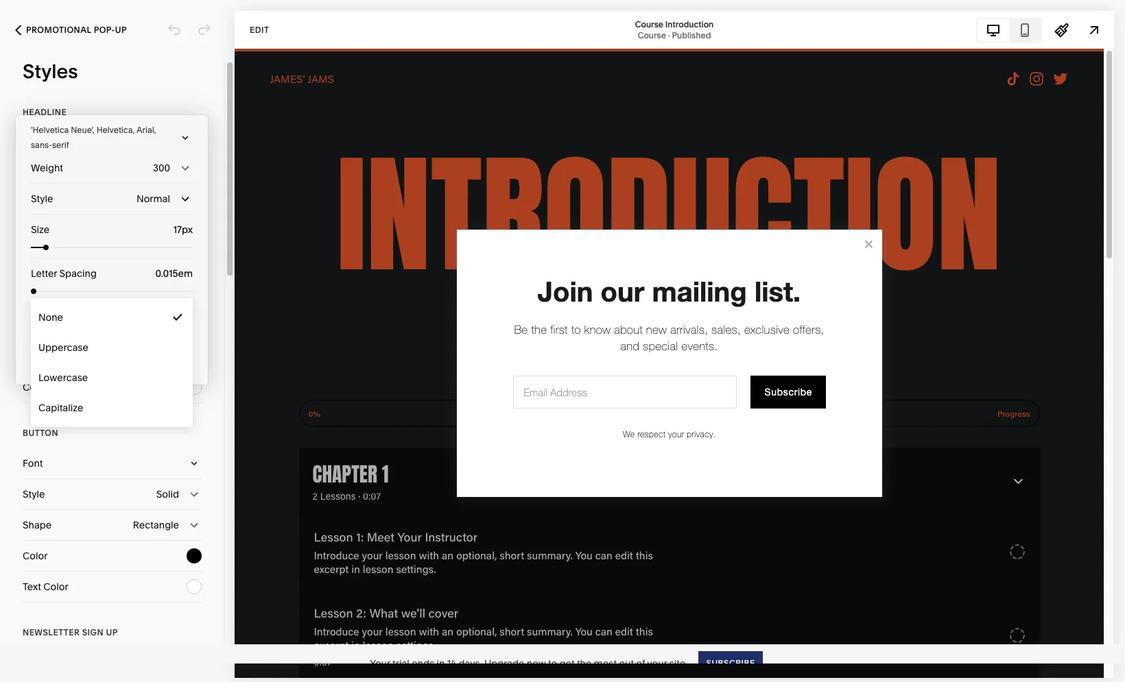 Task type: describe. For each thing, give the bounding box(es) containing it.
list box containing none
[[31, 303, 193, 423]]

font for button
[[23, 458, 43, 470]]

pop-
[[94, 25, 115, 35]]

capitalize
[[38, 402, 83, 414]]

14
[[447, 658, 456, 670]]

height
[[52, 342, 83, 355]]

font for headline
[[23, 137, 43, 149]]

of
[[636, 658, 645, 670]]

font button for button
[[23, 449, 202, 479]]

up for promotional pop-up
[[115, 25, 127, 35]]

sans-
[[31, 140, 52, 150]]

letter
[[31, 268, 57, 280]]

newsletter
[[23, 628, 80, 638]]

color behind text button
[[23, 373, 202, 403]]

'helvetica neue', helvetica, arial, sans-serif
[[31, 125, 156, 150]]

in
[[437, 658, 445, 670]]

published
[[672, 30, 711, 40]]

your
[[647, 658, 667, 670]]

3 color button from the top
[[23, 342, 202, 372]]

days.
[[459, 658, 482, 670]]

get
[[560, 658, 575, 670]]

text inside button
[[84, 382, 102, 394]]

site.
[[670, 658, 688, 670]]

to
[[548, 658, 557, 670]]

lowercase
[[38, 372, 88, 384]]

size
[[31, 224, 50, 236]]

edit button
[[241, 17, 278, 43]]

letter spacing
[[31, 268, 97, 280]]

text color
[[23, 581, 68, 594]]

modal dialog
[[16, 115, 208, 385]]

up for newsletter sign up
[[106, 628, 118, 638]]

uppercase
[[38, 342, 88, 354]]

font button for headline
[[23, 128, 202, 158]]

upgrade
[[485, 658, 525, 670]]

text color button
[[23, 572, 202, 602]]

color up 'newsletter'
[[43, 581, 68, 594]]

now
[[527, 658, 546, 670]]

introduction
[[665, 19, 714, 29]]

promotional pop-up
[[26, 25, 127, 35]]

ends
[[412, 658, 434, 670]]

color for 4th color button from the bottom of the page
[[23, 167, 48, 180]]

body
[[23, 214, 47, 224]]

behind
[[50, 382, 82, 394]]

promotional pop-up button
[[0, 15, 142, 45]]

line
[[31, 342, 50, 355]]

font button for body
[[23, 235, 202, 265]]

trial
[[393, 658, 410, 670]]

2 color button from the top
[[23, 266, 202, 296]]

serif
[[52, 140, 69, 150]]

line height
[[31, 342, 83, 355]]



Task type: locate. For each thing, give the bounding box(es) containing it.
text inside field
[[31, 312, 49, 324]]

color inside button
[[23, 382, 47, 394]]

2 vertical spatial font button
[[23, 449, 202, 479]]

color button up the text color button
[[23, 541, 202, 572]]

sign
[[82, 628, 104, 638]]

1 vertical spatial course
[[638, 30, 666, 40]]

color button up color behind text button
[[23, 342, 202, 372]]

course introduction course · published
[[635, 19, 714, 40]]

arial,
[[137, 125, 156, 135]]

0 vertical spatial course
[[635, 19, 664, 29]]

most
[[594, 658, 617, 670]]

tab list
[[978, 19, 1041, 41]]

your trial ends in 14 days. upgrade now to get the most out of your site.
[[370, 658, 688, 670]]

4 color button from the top
[[23, 541, 202, 572]]

course
[[635, 19, 664, 29], [638, 30, 666, 40]]

course left · on the top right
[[638, 30, 666, 40]]

up right the "sign"
[[106, 628, 118, 638]]

0 vertical spatial up
[[115, 25, 127, 35]]

font down size at the left of the page
[[23, 244, 43, 256]]

text up line
[[31, 312, 49, 324]]

text right behind in the bottom of the page
[[84, 382, 102, 394]]

color left height at the bottom left of page
[[23, 351, 48, 363]]

spacing
[[59, 268, 97, 280]]

font down button on the left bottom
[[23, 458, 43, 470]]

out
[[619, 658, 634, 670]]

text transform
[[31, 312, 97, 324]]

0 vertical spatial font button
[[23, 128, 202, 158]]

2 vertical spatial text
[[23, 581, 41, 594]]

font
[[23, 137, 43, 149], [23, 244, 43, 256], [23, 458, 43, 470]]

color button down 'helvetica neue', helvetica, arial, sans-serif
[[23, 159, 202, 189]]

neue',
[[71, 125, 95, 135]]

None field
[[148, 222, 193, 237], [148, 266, 193, 281], [148, 222, 193, 237], [148, 266, 193, 281]]

color up none
[[23, 274, 48, 287]]

styles
[[23, 60, 78, 83]]

up right "promotional"
[[115, 25, 127, 35]]

edit
[[250, 24, 269, 35]]

course left the "introduction"
[[635, 19, 664, 29]]

font button
[[23, 128, 202, 158], [23, 235, 202, 265], [23, 449, 202, 479]]

color button
[[23, 159, 202, 189], [23, 266, 202, 296], [23, 342, 202, 372], [23, 541, 202, 572]]

color for 2nd color button from the bottom of the page
[[23, 351, 48, 363]]

text inside button
[[23, 581, 41, 594]]

headline
[[23, 107, 67, 117]]

color for 4th color button from the top
[[23, 550, 48, 563]]

button
[[23, 428, 58, 438]]

2 font button from the top
[[23, 235, 202, 265]]

1 vertical spatial font
[[23, 244, 43, 256]]

color down sans- at top left
[[23, 167, 48, 180]]

text up 'newsletter'
[[23, 581, 41, 594]]

promotional
[[26, 25, 91, 35]]

background
[[23, 321, 85, 331]]

none
[[38, 312, 63, 324]]

the
[[577, 658, 592, 670]]

font down 'helvetica on the left top
[[23, 137, 43, 149]]

·
[[668, 30, 670, 40]]

0 vertical spatial font
[[23, 137, 43, 149]]

0 vertical spatial text
[[31, 312, 49, 324]]

'helvetica
[[31, 125, 69, 135]]

your
[[370, 658, 390, 670]]

1 font from the top
[[23, 137, 43, 149]]

color
[[23, 167, 48, 180], [23, 274, 48, 287], [23, 351, 48, 363], [23, 382, 47, 394], [23, 550, 48, 563], [43, 581, 68, 594]]

text
[[31, 312, 49, 324], [84, 382, 102, 394], [23, 581, 41, 594]]

3 font button from the top
[[23, 449, 202, 479]]

font for body
[[23, 244, 43, 256]]

1 vertical spatial up
[[106, 628, 118, 638]]

2 font from the top
[[23, 244, 43, 256]]

2 vertical spatial font
[[23, 458, 43, 470]]

helvetica,
[[96, 125, 135, 135]]

transform
[[51, 312, 97, 324]]

color left behind in the bottom of the page
[[23, 382, 47, 394]]

text for text color
[[23, 581, 41, 594]]

1 font button from the top
[[23, 128, 202, 158]]

1 color button from the top
[[23, 159, 202, 189]]

None range field
[[31, 245, 193, 250], [31, 289, 193, 294], [31, 364, 193, 369], [31, 245, 193, 250], [31, 289, 193, 294], [31, 364, 193, 369]]

color up 'text color'
[[23, 550, 48, 563]]

Text Transform field
[[31, 303, 193, 333]]

text for text transform
[[31, 312, 49, 324]]

list box
[[31, 303, 193, 423]]

1 vertical spatial text
[[84, 382, 102, 394]]

color button up the text transform field
[[23, 266, 202, 296]]

color for third color button from the bottom of the page
[[23, 274, 48, 287]]

newsletter sign up
[[23, 628, 118, 638]]

1 vertical spatial font button
[[23, 235, 202, 265]]

up inside button
[[115, 25, 127, 35]]

color behind text
[[23, 382, 102, 394]]

3 font from the top
[[23, 458, 43, 470]]

up
[[115, 25, 127, 35], [106, 628, 118, 638]]



Task type: vqa. For each thing, say whether or not it's contained in the screenshot.
second 'Button Separation' from the bottom of the page
no



